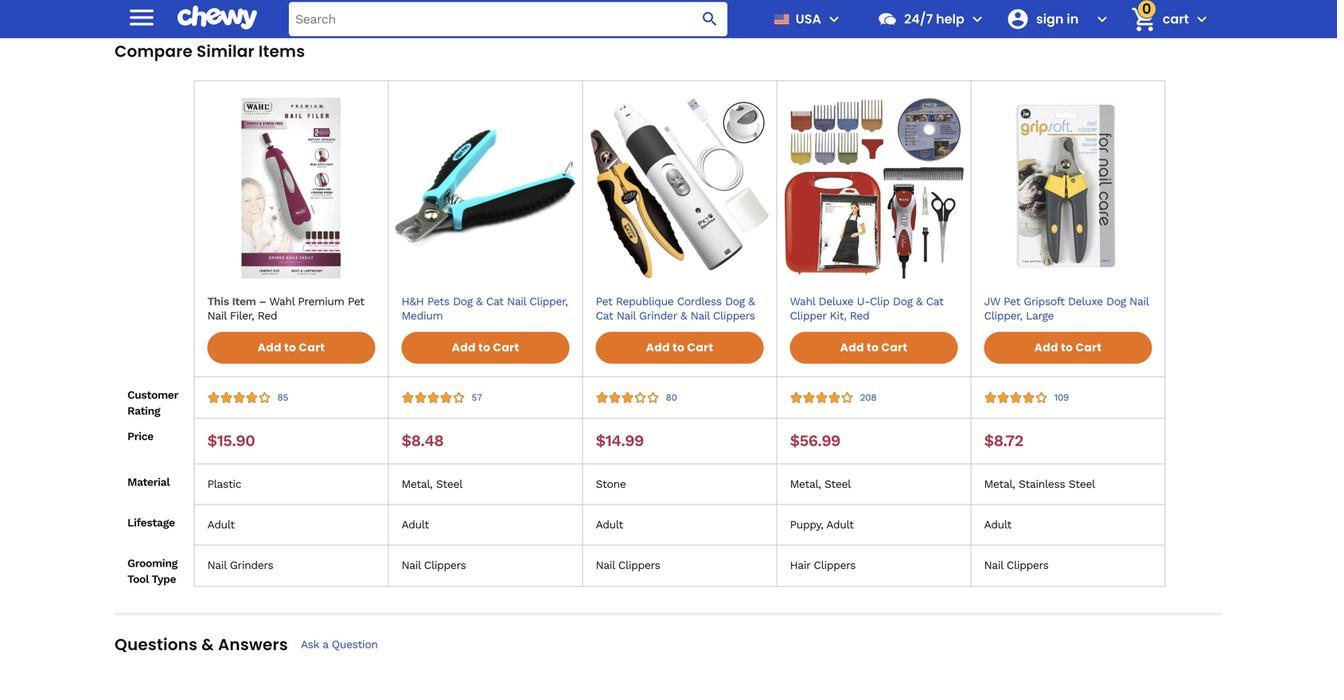 Task type: locate. For each thing, give the bounding box(es) containing it.
usa
[[796, 10, 822, 28]]

wahl
[[790, 295, 815, 308]]

to down h&h pets dog & cat nail clipper, medium link
[[479, 340, 491, 356]]

hair
[[790, 559, 811, 572]]

add down red
[[840, 340, 864, 356]]

1 add to cart button from the left
[[207, 332, 375, 364]]

add to cart button up the 85
[[207, 332, 375, 364]]

cart
[[1163, 10, 1190, 28]]

add up the 85
[[258, 340, 282, 356]]

deluxe up kit,
[[819, 295, 854, 308]]

clipper, for jw pet gripsoft deluxe dog nail clipper, large
[[985, 309, 1023, 323]]

3 dog from the left
[[893, 295, 913, 308]]

jw pet gripsoft deluxe dog nail clipper, large
[[985, 295, 1149, 323]]

cat inside pet republique cordless dog & cat nail grinder & nail clippers
[[596, 309, 613, 323]]

2 add to cart from the left
[[452, 340, 519, 356]]

1 pet from the left
[[596, 295, 613, 308]]

1 cart from the left
[[299, 340, 325, 356]]

3 to from the left
[[673, 340, 685, 356]]

sign in link
[[1000, 0, 1090, 38]]

to down grinder
[[673, 340, 685, 356]]

1 horizontal spatial deluxe
[[1068, 295, 1103, 308]]

cat right clip
[[926, 295, 944, 308]]

4 add to cart button from the left
[[790, 332, 958, 364]]

metal, up puppy,
[[790, 478, 821, 491]]

help menu image
[[968, 10, 987, 29]]

1 horizontal spatial steel
[[825, 478, 851, 491]]

5 cart from the left
[[1076, 340, 1102, 356]]

nail grinders
[[207, 559, 273, 572]]

steel down $8.48 text box
[[436, 478, 463, 491]]

2 adult from the left
[[402, 518, 429, 532]]

add to cart button for jw pet gripsoft deluxe dog nail clipper, large
[[985, 332, 1153, 364]]

1 horizontal spatial clipper,
[[985, 309, 1023, 323]]

2 horizontal spatial cat
[[926, 295, 944, 308]]

0 horizontal spatial pet
[[596, 295, 613, 308]]

dog right clip
[[893, 295, 913, 308]]

5 adult from the left
[[985, 518, 1012, 532]]

chewy support image
[[877, 9, 898, 29]]

cart for wahl deluxe u-clip dog & cat clipper kit, red
[[882, 340, 908, 356]]

1 metal, from the left
[[402, 478, 433, 491]]

clippers
[[713, 309, 755, 323], [424, 559, 466, 572], [618, 559, 660, 572], [814, 559, 856, 572], [1007, 559, 1049, 572]]

dog right gripsoft
[[1107, 295, 1126, 308]]

add to cart down jw pet gripsoft deluxe dog nail clipper, large link
[[1035, 340, 1102, 356]]

cart
[[299, 340, 325, 356], [493, 340, 519, 356], [687, 340, 714, 356], [882, 340, 908, 356], [1076, 340, 1102, 356]]

to down red
[[867, 340, 879, 356]]

stone
[[596, 478, 626, 491]]

clipper, inside jw pet gripsoft deluxe dog nail clipper, large
[[985, 309, 1023, 323]]

cat
[[486, 295, 504, 308], [926, 295, 944, 308], [596, 309, 613, 323]]

add to cart for jw pet gripsoft deluxe dog nail clipper, large
[[1035, 340, 1102, 356]]

material
[[127, 476, 170, 489]]

nail
[[507, 295, 526, 308], [1130, 295, 1149, 308], [617, 309, 636, 323], [691, 309, 710, 323], [207, 559, 226, 572], [402, 559, 421, 572], [596, 559, 615, 572], [985, 559, 1004, 572]]

nail clippers
[[402, 559, 466, 572], [596, 559, 660, 572], [985, 559, 1049, 572]]

jw
[[985, 295, 1001, 308]]

4 add from the left
[[840, 340, 864, 356]]

1 horizontal spatial metal, steel
[[790, 478, 851, 491]]

kit,
[[830, 309, 847, 323]]

0 horizontal spatial deluxe
[[819, 295, 854, 308]]

2 horizontal spatial nail clippers
[[985, 559, 1049, 572]]

2 to from the left
[[479, 340, 491, 356]]

dog inside jw pet gripsoft deluxe dog nail clipper, large
[[1107, 295, 1126, 308]]

1 dog from the left
[[453, 295, 473, 308]]

dog right cordless
[[725, 295, 745, 308]]

deluxe
[[819, 295, 854, 308], [1068, 295, 1103, 308]]

4 dog from the left
[[1107, 295, 1126, 308]]

question
[[332, 638, 378, 651]]

pet right jw at the top of the page
[[1004, 295, 1021, 308]]

menu image right the usa
[[825, 10, 844, 29]]

pet inside pet republique cordless dog & cat nail grinder & nail clippers
[[596, 295, 613, 308]]

cat right pets
[[486, 295, 504, 308]]

0 vertical spatial clipper,
[[530, 295, 568, 308]]

adult
[[207, 518, 235, 532], [402, 518, 429, 532], [596, 518, 623, 532], [827, 518, 854, 532], [985, 518, 1012, 532]]

steel right stainless
[[1069, 478, 1095, 491]]

0 horizontal spatial metal,
[[402, 478, 433, 491]]

steel up puppy, adult
[[825, 478, 851, 491]]

cat left grinder
[[596, 309, 613, 323]]

to for pet republique cordless dog & cat nail grinder & nail clippers
[[673, 340, 685, 356]]

0 horizontal spatial clipper,
[[530, 295, 568, 308]]

$8.72 text field
[[985, 432, 1024, 451]]

items
[[259, 40, 305, 63]]

h&h pets dog & cat nail clipper, medium link
[[402, 295, 570, 323]]

clipper
[[790, 309, 827, 323]]

metal, down $8.48 text box
[[402, 478, 433, 491]]

metal, steel up puppy, adult
[[790, 478, 851, 491]]

deluxe inside wahl deluxe u-clip dog & cat clipper kit, red
[[819, 295, 854, 308]]

add to cart down grinder
[[646, 340, 714, 356]]

$56.99
[[790, 432, 841, 450]]

deluxe right gripsoft
[[1068, 295, 1103, 308]]

grooming
[[127, 557, 177, 570]]

cat inside h&h pets dog & cat nail clipper, medium
[[486, 295, 504, 308]]

Search text field
[[289, 2, 728, 36]]

80
[[666, 392, 677, 403]]

2 horizontal spatial metal,
[[985, 478, 1016, 491]]

2 nail clippers from the left
[[596, 559, 660, 572]]

to down jw pet gripsoft deluxe dog nail clipper, large link
[[1061, 340, 1073, 356]]

dog
[[453, 295, 473, 308], [725, 295, 745, 308], [893, 295, 913, 308], [1107, 295, 1126, 308]]

add to cart down red
[[840, 340, 908, 356]]

1 to from the left
[[284, 340, 296, 356]]

2 dog from the left
[[725, 295, 745, 308]]

add to cart up the 85
[[258, 340, 325, 356]]

3 add to cart from the left
[[646, 340, 714, 356]]

add down grinder
[[646, 340, 670, 356]]

5 to from the left
[[1061, 340, 1073, 356]]

jw pet gripsoft deluxe dog nail clipper, large element
[[972, 92, 1165, 333]]

0 horizontal spatial metal, steel
[[402, 478, 463, 491]]

2 add from the left
[[452, 340, 476, 356]]

& down cordless
[[681, 309, 687, 323]]

add to cart button down red
[[790, 332, 958, 364]]

u-
[[857, 295, 870, 308]]

add to cart
[[258, 340, 325, 356], [452, 340, 519, 356], [646, 340, 714, 356], [840, 340, 908, 356], [1035, 340, 1102, 356]]

h&h pets dog & cat nail clipper, medium
[[402, 295, 568, 323]]

1 horizontal spatial menu image
[[825, 10, 844, 29]]

price
[[127, 430, 154, 443]]

1 deluxe from the left
[[819, 295, 854, 308]]

add to cart button down grinder
[[596, 332, 764, 364]]

1 horizontal spatial cat
[[596, 309, 613, 323]]

metal, left stainless
[[985, 478, 1016, 491]]

add for wahl deluxe u-clip dog & cat clipper kit, red
[[840, 340, 864, 356]]

5 add to cart button from the left
[[985, 332, 1153, 364]]

add down large
[[1035, 340, 1059, 356]]

jw pet gripsoft deluxe dog nail clipper, large image
[[978, 98, 1159, 279]]

chewy home image
[[178, 0, 257, 35]]

pet republique cordless dog & cat nail grinder & nail clippers
[[596, 295, 755, 323]]

menu image
[[126, 1, 158, 33], [825, 10, 844, 29]]

pet left republique
[[596, 295, 613, 308]]

& right clip
[[916, 295, 923, 308]]

4 to from the left
[[867, 340, 879, 356]]

cordless
[[677, 295, 722, 308]]

24/7 help link
[[871, 0, 965, 38]]

similar
[[197, 40, 255, 63]]

2 add to cart button from the left
[[402, 332, 570, 364]]

cart for h&h pets dog & cat nail clipper, medium
[[493, 340, 519, 356]]

add down h&h pets dog & cat nail clipper, medium
[[452, 340, 476, 356]]

1 adult from the left
[[207, 518, 235, 532]]

add to cart button down h&h pets dog & cat nail clipper, medium link
[[402, 332, 570, 364]]

pet republique cordless dog & cat nail grinder & nail clippers element
[[583, 92, 777, 333]]

menu image up compare
[[126, 1, 158, 33]]

wahl deluxe u-clip dog & cat clipper kit, red image
[[784, 98, 965, 279]]

& right pets
[[476, 295, 483, 308]]

questions
[[115, 634, 198, 656]]

4 cart from the left
[[882, 340, 908, 356]]

add to cart button for pet republique cordless dog & cat nail grinder & nail clippers
[[596, 332, 764, 364]]

0 horizontal spatial nail clippers
[[402, 559, 466, 572]]

questions & answers
[[115, 634, 288, 656]]

clipper,
[[530, 295, 568, 308], [985, 309, 1023, 323]]

2 metal, from the left
[[790, 478, 821, 491]]

&
[[476, 295, 483, 308], [749, 295, 755, 308], [916, 295, 923, 308], [681, 309, 687, 323], [202, 634, 214, 656]]

5 add from the left
[[1035, 340, 1059, 356]]

hair clippers
[[790, 559, 856, 572]]

steel
[[436, 478, 463, 491], [825, 478, 851, 491], [1069, 478, 1095, 491]]

add to cart button down jw pet gripsoft deluxe dog nail clipper, large link
[[985, 332, 1153, 364]]

1 nail clippers from the left
[[402, 559, 466, 572]]

2 deluxe from the left
[[1068, 295, 1103, 308]]

2 cart from the left
[[493, 340, 519, 356]]

3 add from the left
[[646, 340, 670, 356]]

metal, steel
[[402, 478, 463, 491], [790, 478, 851, 491]]

2 horizontal spatial steel
[[1069, 478, 1095, 491]]

3 add to cart button from the left
[[596, 332, 764, 364]]

add
[[258, 340, 282, 356], [452, 340, 476, 356], [646, 340, 670, 356], [840, 340, 864, 356], [1035, 340, 1059, 356]]

1 horizontal spatial metal,
[[790, 478, 821, 491]]

2 pet from the left
[[1004, 295, 1021, 308]]

cat inside wahl deluxe u-clip dog & cat clipper kit, red
[[926, 295, 944, 308]]

1 horizontal spatial nail clippers
[[596, 559, 660, 572]]

to up the 85
[[284, 340, 296, 356]]

h&h pets dog & cat nail clipper, medium element
[[389, 92, 582, 333]]

3 metal, from the left
[[985, 478, 1016, 491]]

4 add to cart from the left
[[840, 340, 908, 356]]

add for h&h pets dog & cat nail clipper, medium
[[452, 340, 476, 356]]

add to cart button
[[207, 332, 375, 364], [402, 332, 570, 364], [596, 332, 764, 364], [790, 332, 958, 364], [985, 332, 1153, 364]]

clipper, inside h&h pets dog & cat nail clipper, medium
[[530, 295, 568, 308]]

1 horizontal spatial pet
[[1004, 295, 1021, 308]]

wahl deluxe u-clip dog & cat clipper kit, red element
[[777, 92, 971, 333]]

1 vertical spatial clipper,
[[985, 309, 1023, 323]]

85
[[277, 392, 288, 403]]

add to cart down h&h pets dog & cat nail clipper, medium link
[[452, 340, 519, 356]]

metal, steel down $8.48 text box
[[402, 478, 463, 491]]

5 add to cart from the left
[[1035, 340, 1102, 356]]

0 horizontal spatial steel
[[436, 478, 463, 491]]

208
[[860, 392, 877, 403]]

3 cart from the left
[[687, 340, 714, 356]]

republique
[[616, 295, 674, 308]]

to
[[284, 340, 296, 356], [479, 340, 491, 356], [673, 340, 685, 356], [867, 340, 879, 356], [1061, 340, 1073, 356]]

metal,
[[402, 478, 433, 491], [790, 478, 821, 491], [985, 478, 1016, 491]]

0 horizontal spatial cat
[[486, 295, 504, 308]]

customer
[[127, 389, 178, 402]]

cart for jw pet gripsoft deluxe dog nail clipper, large
[[1076, 340, 1102, 356]]

dog right pets
[[453, 295, 473, 308]]

pet
[[596, 295, 613, 308], [1004, 295, 1021, 308]]

pets
[[427, 295, 450, 308]]



Task type: vqa. For each thing, say whether or not it's contained in the screenshot.
the Site banner
no



Task type: describe. For each thing, give the bounding box(es) containing it.
gripsoft
[[1024, 295, 1065, 308]]

pet republique cordless dog & cat nail grinder & nail clippers link
[[596, 295, 764, 323]]

add to cart for wahl deluxe u-clip dog & cat clipper kit, red
[[840, 340, 908, 356]]

dog inside wahl deluxe u-clip dog & cat clipper kit, red
[[893, 295, 913, 308]]

1 add to cart from the left
[[258, 340, 325, 356]]

ask a question button
[[301, 638, 378, 652]]

puppy,
[[790, 518, 824, 532]]

wahl premium pet nail filer, red image
[[201, 98, 382, 279]]

$8.48
[[402, 432, 444, 450]]

1 metal, steel from the left
[[402, 478, 463, 491]]

add to cart for pet republique cordless dog & cat nail grinder & nail clippers
[[646, 340, 714, 356]]

submit search image
[[701, 10, 720, 29]]

compare similar items
[[115, 40, 305, 63]]

type
[[152, 573, 176, 586]]

109
[[1055, 392, 1069, 403]]

$8.72
[[985, 432, 1024, 450]]

$15.90 text field
[[207, 432, 255, 451]]

sign
[[1037, 10, 1064, 28]]

metal, stainless steel
[[985, 478, 1095, 491]]

add to cart for h&h pets dog & cat nail clipper, medium
[[452, 340, 519, 356]]

jw pet gripsoft deluxe dog nail clipper, large link
[[985, 295, 1153, 323]]

& left the answers at the bottom left
[[202, 634, 214, 656]]

to for wahl deluxe u-clip dog & cat clipper kit, red
[[867, 340, 879, 356]]

24/7 help
[[904, 10, 965, 28]]

add to cart button for wahl deluxe u-clip dog & cat clipper kit, red
[[790, 332, 958, 364]]

ask
[[301, 638, 319, 651]]

large
[[1026, 309, 1054, 323]]

pet republique cordless dog & cat nail grinder & nail clippers image
[[590, 98, 770, 279]]

$8.48 text field
[[402, 432, 444, 451]]

$56.99 text field
[[790, 432, 841, 451]]

2 metal, steel from the left
[[790, 478, 851, 491]]

add for jw pet gripsoft deluxe dog nail clipper, large
[[1035, 340, 1059, 356]]

4 adult from the left
[[827, 518, 854, 532]]

cart menu image
[[1193, 10, 1212, 29]]

account menu image
[[1093, 10, 1112, 29]]

& left wahl
[[749, 295, 755, 308]]

cart link
[[1125, 0, 1190, 38]]

$14.99
[[596, 432, 644, 450]]

pet inside jw pet gripsoft deluxe dog nail clipper, large
[[1004, 295, 1021, 308]]

a
[[323, 638, 328, 651]]

red
[[850, 309, 870, 323]]

compare
[[115, 40, 193, 63]]

medium
[[402, 309, 443, 323]]

stainless
[[1019, 478, 1066, 491]]

h&h pets dog & cat nail clipper, medium image
[[395, 98, 576, 279]]

lifestage
[[127, 516, 175, 530]]

1 steel from the left
[[436, 478, 463, 491]]

h&h
[[402, 295, 424, 308]]

$15.90
[[207, 432, 255, 450]]

add for pet republique cordless dog & cat nail grinder & nail clippers
[[646, 340, 670, 356]]

wahl deluxe u-clip dog & cat clipper kit, red link
[[790, 295, 958, 323]]

items image
[[1130, 5, 1158, 33]]

clip
[[870, 295, 890, 308]]

3 nail clippers from the left
[[985, 559, 1049, 572]]

puppy, adult
[[790, 518, 854, 532]]

3 adult from the left
[[596, 518, 623, 532]]

deluxe inside jw pet gripsoft deluxe dog nail clipper, large
[[1068, 295, 1103, 308]]

3 steel from the left
[[1069, 478, 1095, 491]]

1 add from the left
[[258, 340, 282, 356]]

grinder
[[639, 309, 677, 323]]

& inside wahl deluxe u-clip dog & cat clipper kit, red
[[916, 295, 923, 308]]

0 horizontal spatial menu image
[[126, 1, 158, 33]]

wahl deluxe u-clip dog & cat clipper kit, red
[[790, 295, 944, 323]]

clippers inside pet republique cordless dog & cat nail grinder & nail clippers
[[713, 309, 755, 323]]

grooming tool type
[[127, 557, 177, 586]]

nail inside h&h pets dog & cat nail clipper, medium
[[507, 295, 526, 308]]

$14.99 text field
[[596, 432, 644, 451]]

& inside h&h pets dog & cat nail clipper, medium
[[476, 295, 483, 308]]

cart for pet republique cordless dog & cat nail grinder & nail clippers
[[687, 340, 714, 356]]

57
[[472, 392, 482, 403]]

plastic
[[207, 478, 241, 491]]

tool
[[127, 573, 149, 586]]

menu image inside usa dropdown button
[[825, 10, 844, 29]]

sign in
[[1037, 10, 1079, 28]]

clipper, for h&h pets dog & cat nail clipper, medium
[[530, 295, 568, 308]]

customer rating
[[127, 389, 178, 418]]

dog inside pet republique cordless dog & cat nail grinder & nail clippers
[[725, 295, 745, 308]]

help
[[936, 10, 965, 28]]

nail inside jw pet gripsoft deluxe dog nail clipper, large
[[1130, 295, 1149, 308]]

grinders
[[230, 559, 273, 572]]

Product search field
[[289, 2, 728, 36]]

usa button
[[767, 0, 844, 38]]

in
[[1067, 10, 1079, 28]]

answers
[[218, 634, 288, 656]]

24/7
[[904, 10, 933, 28]]

add to cart button for h&h pets dog & cat nail clipper, medium
[[402, 332, 570, 364]]

to for jw pet gripsoft deluxe dog nail clipper, large
[[1061, 340, 1073, 356]]

to for h&h pets dog & cat nail clipper, medium
[[479, 340, 491, 356]]

2 steel from the left
[[825, 478, 851, 491]]

ask a question
[[301, 638, 378, 651]]

rating
[[127, 405, 160, 418]]

dog inside h&h pets dog & cat nail clipper, medium
[[453, 295, 473, 308]]



